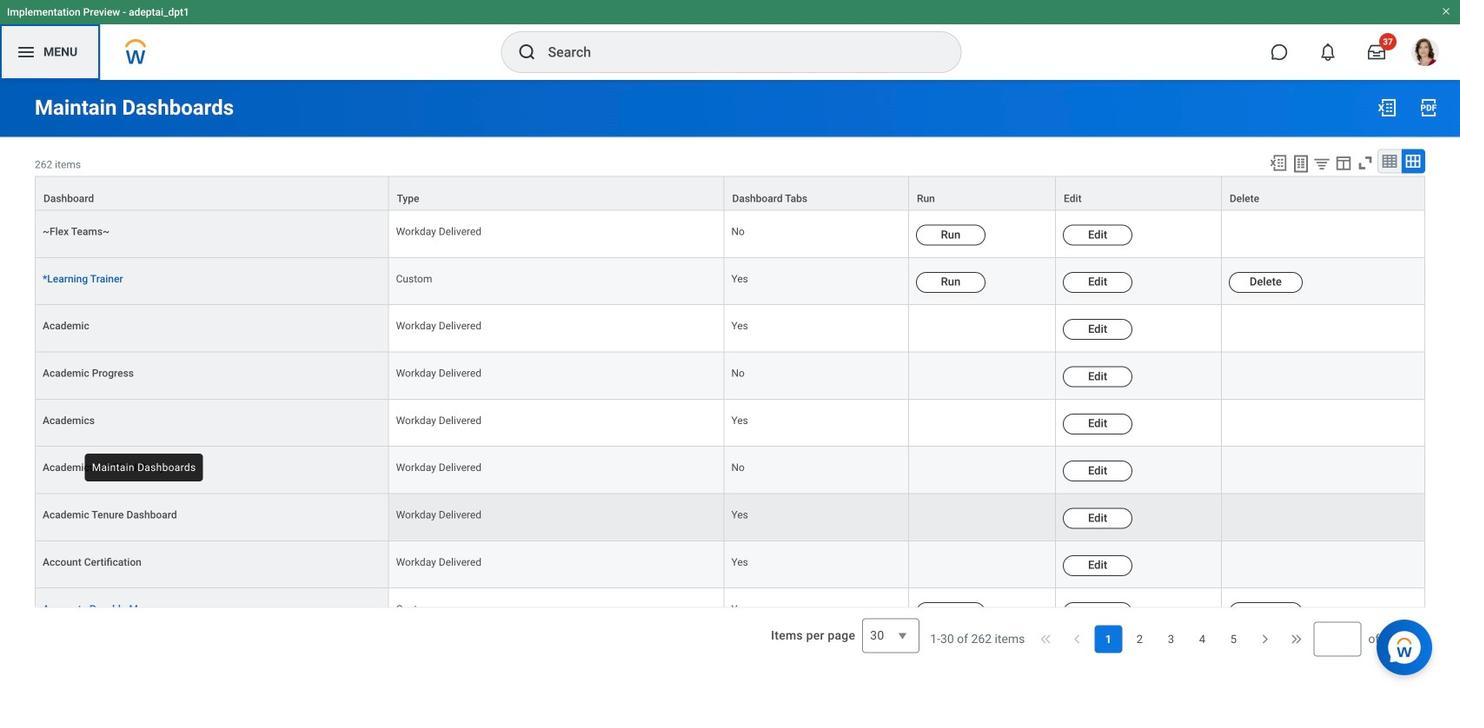 Task type: describe. For each thing, give the bounding box(es) containing it.
close environment banner image
[[1442, 6, 1452, 17]]

4 row from the top
[[35, 305, 1426, 353]]

export to excel image
[[1377, 97, 1398, 118]]

justify image
[[16, 42, 37, 63]]

pagination element
[[931, 608, 1426, 671]]

academic tenure dashboard element
[[43, 506, 177, 521]]

account certification element
[[43, 553, 142, 569]]

expand table image
[[1405, 153, 1422, 170]]

Search Workday  search field
[[548, 33, 926, 71]]

~flex teams~ element
[[43, 222, 110, 238]]

chevron right small image
[[1257, 631, 1274, 648]]

10 row from the top
[[35, 589, 1426, 636]]

table image
[[1382, 153, 1399, 170]]

inbox large image
[[1369, 43, 1386, 61]]

fullscreen image
[[1356, 153, 1376, 173]]

export to excel image
[[1269, 153, 1289, 173]]

academic progress element
[[43, 364, 134, 380]]



Task type: locate. For each thing, give the bounding box(es) containing it.
2 row from the top
[[35, 211, 1426, 258]]

cell
[[1222, 211, 1426, 258], [909, 305, 1056, 353], [1222, 305, 1426, 353], [909, 353, 1056, 400], [1222, 353, 1426, 400], [909, 400, 1056, 447], [1222, 400, 1426, 447], [909, 447, 1056, 494], [1222, 447, 1426, 494], [909, 494, 1056, 542], [1222, 494, 1426, 542], [909, 542, 1056, 589], [1222, 542, 1426, 589]]

main content
[[0, 80, 1461, 703]]

academic element
[[43, 317, 89, 332]]

click to view/edit grid preferences image
[[1335, 153, 1354, 173]]

view printable version (pdf) image
[[1419, 97, 1440, 118]]

chevron 2x right small image
[[1288, 631, 1305, 648]]

chevron left small image
[[1069, 631, 1086, 648]]

items per page element
[[769, 608, 920, 664]]

select to filter grid data image
[[1313, 154, 1332, 173]]

3 row from the top
[[35, 258, 1426, 305]]

8 row from the top
[[35, 494, 1426, 542]]

list inside pagination element
[[1095, 626, 1248, 653]]

row
[[35, 176, 1426, 211], [35, 211, 1426, 258], [35, 258, 1426, 305], [35, 305, 1426, 353], [35, 353, 1426, 400], [35, 400, 1426, 447], [35, 447, 1426, 494], [35, 494, 1426, 542], [35, 542, 1426, 589], [35, 589, 1426, 636]]

status inside pagination element
[[931, 631, 1025, 648]]

6 row from the top
[[35, 400, 1426, 447]]

chevron 2x left small image
[[1038, 631, 1055, 648]]

profile logan mcneil image
[[1412, 38, 1440, 70]]

7 row from the top
[[35, 447, 1426, 494]]

status
[[931, 631, 1025, 648]]

1 row from the top
[[35, 176, 1426, 211]]

search image
[[517, 42, 538, 63]]

list
[[1095, 626, 1248, 653]]

9 row from the top
[[35, 542, 1426, 589]]

Go to page number text field
[[1314, 622, 1362, 657]]

academics for third party element
[[43, 458, 165, 474]]

5 row from the top
[[35, 353, 1426, 400]]

academics element
[[43, 411, 95, 427]]

notifications large image
[[1320, 43, 1337, 61]]

export to worksheets image
[[1291, 153, 1312, 174]]

toolbar
[[1262, 149, 1426, 176]]

banner
[[0, 0, 1461, 80]]



Task type: vqa. For each thing, say whether or not it's contained in the screenshot.
related actions IMAGE
no



